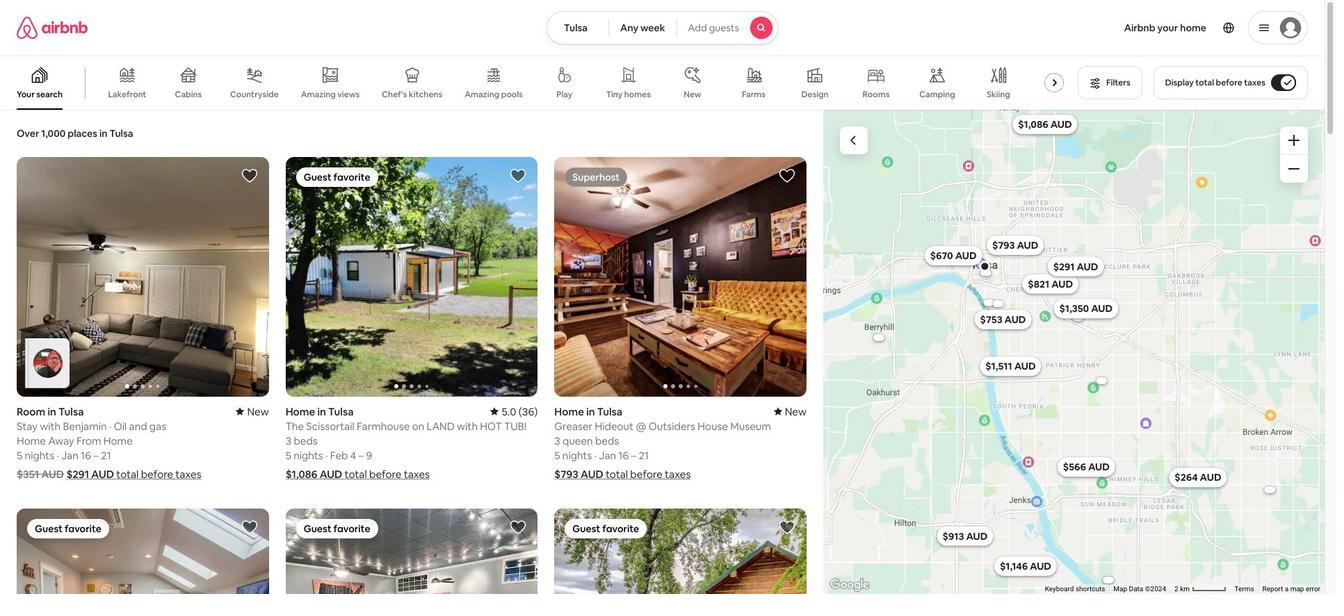 Task type: locate. For each thing, give the bounding box(es) containing it.
1 horizontal spatial new place to stay image
[[774, 405, 807, 419]]

group
[[0, 56, 1080, 110], [17, 157, 269, 397], [286, 157, 538, 397], [555, 157, 807, 397], [17, 509, 269, 595], [286, 509, 538, 595], [555, 509, 807, 595]]

google image
[[827, 577, 873, 595]]

add to wishlist: room in tulsa image
[[241, 168, 258, 184]]

None search field
[[547, 11, 778, 45]]

google map
showing 22 stays. region
[[824, 110, 1325, 595]]

new place to stay image
[[236, 405, 269, 419], [774, 405, 807, 419]]

1 new place to stay image from the left
[[236, 405, 269, 419]]

0 horizontal spatial new place to stay image
[[236, 405, 269, 419]]

add to wishlist: place to stay in jenks image
[[779, 519, 796, 536]]

2 new place to stay image from the left
[[774, 405, 807, 419]]

zoom in image
[[1289, 135, 1300, 146]]

add to wishlist: guesthouse in tulsa image
[[241, 519, 258, 536]]

add to wishlist: home in tulsa image
[[779, 168, 796, 184]]



Task type: describe. For each thing, give the bounding box(es) containing it.
5.0 out of 5 average rating,  36 reviews image
[[491, 405, 538, 419]]

add to wishlist: home in tulsa image
[[510, 168, 527, 184]]

add to wishlist: guest suite in tulsa image
[[510, 519, 527, 536]]

profile element
[[795, 0, 1309, 56]]

zoom out image
[[1289, 164, 1300, 175]]

the location you searched image
[[979, 261, 991, 272]]



Task type: vqa. For each thing, say whether or not it's contained in the screenshot.
THE 5.0 OUT OF 5 AVERAGE RATING,  36 REVIEWS image
yes



